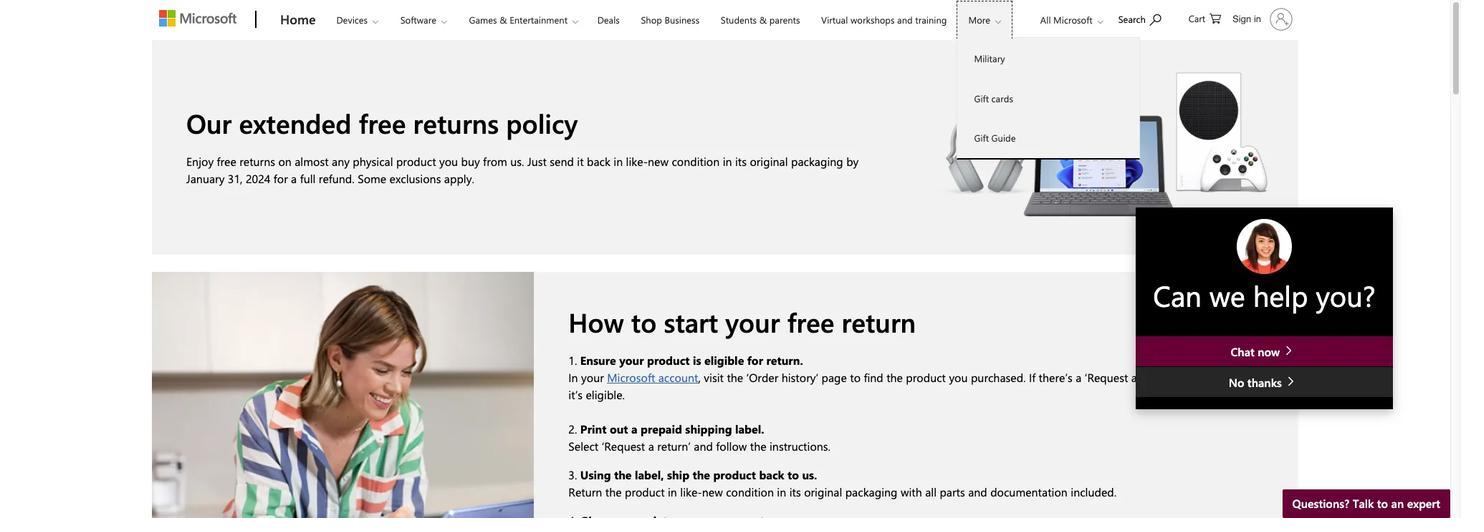 Task type: describe. For each thing, give the bounding box(es) containing it.
chat
[[1231, 344, 1255, 359]]

print
[[580, 422, 607, 438]]

gift guide link
[[957, 118, 1139, 158]]

games
[[469, 14, 497, 26]]

microsoft inside all microsoft 'dropdown button'
[[1054, 14, 1093, 26]]

workshops
[[851, 14, 895, 26]]

extended
[[239, 105, 352, 140]]

1. ensure your product is eligible for return. in your microsoft account
[[569, 354, 803, 386]]

no thanks button
[[1136, 368, 1393, 398]]

,
[[699, 371, 701, 386]]

games & entertainment
[[469, 14, 568, 26]]

we
[[1210, 276, 1246, 314]]

original inside enjoy free returns on almost any physical product you buy from us. just send it back in like-new condition in its original packaging by january 31, 2024 for a full refund. some exclusions apply.
[[750, 154, 788, 169]]

all microsoft
[[1041, 14, 1093, 26]]

sign
[[1233, 14, 1252, 24]]

return
[[842, 305, 916, 340]]

devices button
[[324, 1, 390, 39]]

military
[[974, 52, 1005, 65]]

help
[[1253, 276, 1308, 314]]

talk
[[1353, 497, 1374, 512]]

software
[[400, 14, 437, 26]]

condition inside the 3. using the label, ship the product back to us. return the product in like-new condition in its original packaging with all parts and documentation included.
[[726, 486, 774, 501]]

button
[[1177, 371, 1211, 386]]

in
[[569, 371, 578, 386]]

gift guide
[[974, 132, 1016, 144]]

to left it,
[[1239, 371, 1250, 386]]

using
[[580, 468, 611, 483]]

2024
[[246, 171, 271, 187]]

you inside ', visit the 'order history' page to find the product you purchased. if there's a 'request a return' button next to it, it's eligible.'
[[949, 371, 968, 386]]

with
[[901, 486, 922, 501]]

back inside the 3. using the label, ship the product back to us. return the product in like-new condition in its original packaging with all parts and documentation included.
[[759, 468, 785, 483]]

apply.
[[444, 171, 474, 187]]

all
[[926, 486, 937, 501]]

gift cards link
[[957, 78, 1139, 118]]

microsoft image
[[159, 10, 237, 27]]

account
[[659, 371, 699, 386]]

documentation
[[991, 486, 1068, 501]]

you?
[[1316, 276, 1376, 314]]

the inside 2. print out a prepaid shipping label. select 'request a return' and follow the instructions.
[[750, 440, 767, 455]]

select
[[569, 440, 599, 455]]

can we help you?
[[1153, 276, 1376, 314]]

shop business link
[[635, 1, 706, 35]]

you inside enjoy free returns on almost any physical product you buy from us. just send it back in like-new condition in its original packaging by january 31, 2024 for a full refund. some exclusions apply.
[[439, 154, 458, 169]]

visit
[[704, 371, 724, 386]]

for inside enjoy free returns on almost any physical product you buy from us. just send it back in like-new condition in its original packaging by january 31, 2024 for a full refund. some exclusions apply.
[[274, 171, 288, 187]]

if
[[1029, 371, 1036, 386]]

deals link
[[591, 1, 626, 35]]

'request inside 2. print out a prepaid shipping label. select 'request a return' and follow the instructions.
[[602, 440, 645, 455]]

shipping
[[686, 422, 732, 438]]

product inside 1. ensure your product is eligible for return. in your microsoft account
[[647, 354, 690, 369]]

prepaid
[[641, 422, 682, 438]]

to inside the 3. using the label, ship the product back to us. return the product in like-new condition in its original packaging with all parts and documentation included.
[[788, 468, 799, 483]]

cart link
[[1189, 1, 1222, 35]]

packaging inside enjoy free returns on almost any physical product you buy from us. just send it back in like-new condition in its original packaging by january 31, 2024 for a full refund. some exclusions apply.
[[791, 154, 844, 169]]

the right find
[[887, 371, 903, 386]]

is
[[693, 354, 701, 369]]

and inside 2. print out a prepaid shipping label. select 'request a return' and follow the instructions.
[[694, 440, 713, 455]]

parts
[[940, 486, 965, 501]]

some
[[358, 171, 386, 187]]

next
[[1215, 371, 1236, 386]]

a variety of surface devices. image
[[917, 40, 1299, 255]]

cards
[[992, 92, 1013, 104]]

exclusions
[[390, 171, 441, 187]]

how to start your free return
[[569, 305, 916, 340]]

2.
[[569, 422, 577, 438]]

return
[[569, 486, 602, 501]]

condition inside enjoy free returns on almost any physical product you buy from us. just send it back in like-new condition in its original packaging by january 31, 2024 for a full refund. some exclusions apply.
[[672, 154, 720, 169]]

'order
[[747, 371, 779, 386]]

product down label,
[[625, 486, 665, 501]]

physical
[[353, 154, 393, 169]]

a down the prepaid in the left bottom of the page
[[648, 440, 654, 455]]

instructions.
[[770, 440, 831, 455]]

ensure
[[580, 354, 616, 369]]

& for students
[[760, 14, 767, 26]]

january
[[186, 171, 225, 187]]

gift for gift cards
[[974, 92, 989, 104]]

us. inside enjoy free returns on almost any physical product you buy from us. just send it back in like-new condition in its original packaging by january 31, 2024 for a full refund. some exclusions apply.
[[511, 154, 524, 169]]

gift cards
[[974, 92, 1013, 104]]

Search search field
[[1112, 2, 1176, 34]]

sign in
[[1233, 14, 1262, 24]]

1.
[[569, 354, 577, 369]]

0 vertical spatial your
[[726, 305, 780, 340]]

original inside the 3. using the label, ship the product back to us. return the product in like-new condition in its original packaging with all parts and documentation included.
[[804, 486, 842, 501]]

a left button
[[1132, 371, 1138, 386]]

can
[[1153, 276, 1202, 314]]

0 horizontal spatial your
[[581, 371, 604, 386]]

the left label,
[[614, 468, 632, 483]]

for inside 1. ensure your product is eligible for return. in your microsoft account
[[747, 354, 763, 369]]

there's
[[1039, 371, 1073, 386]]

shop business
[[641, 14, 700, 26]]

product down follow
[[714, 468, 756, 483]]

search button
[[1112, 2, 1168, 34]]

business
[[665, 14, 700, 26]]

person smiling while using a surface device. image
[[152, 272, 534, 519]]

deals
[[598, 14, 620, 26]]

packaging inside the 3. using the label, ship the product back to us. return the product in like-new condition in its original packaging with all parts and documentation included.
[[846, 486, 898, 501]]

all microsoft button
[[1029, 1, 1111, 39]]

'request inside ', visit the 'order history' page to find the product you purchased. if there's a 'request a return' button next to it, it's eligible.'
[[1085, 371, 1129, 386]]

product inside ', visit the 'order history' page to find the product you purchased. if there's a 'request a return' button next to it, it's eligible.'
[[906, 371, 946, 386]]

return.
[[767, 354, 803, 369]]

virtual
[[821, 14, 848, 26]]

it,
[[1253, 371, 1262, 386]]

like- inside the 3. using the label, ship the product back to us. return the product in like-new condition in its original packaging with all parts and documentation included.
[[680, 486, 702, 501]]



Task type: locate. For each thing, give the bounding box(es) containing it.
gift left the guide
[[974, 132, 989, 144]]

0 horizontal spatial like-
[[626, 154, 648, 169]]

1 horizontal spatial and
[[897, 14, 913, 26]]

new
[[648, 154, 669, 169], [702, 486, 723, 501]]

0 vertical spatial its
[[735, 154, 747, 169]]

0 horizontal spatial packaging
[[791, 154, 844, 169]]

an
[[1392, 497, 1404, 512]]

0 vertical spatial and
[[897, 14, 913, 26]]

back down instructions.
[[759, 468, 785, 483]]

free up physical
[[359, 105, 406, 140]]

0 vertical spatial gift
[[974, 92, 989, 104]]

0 vertical spatial packaging
[[791, 154, 844, 169]]

us. left just
[[511, 154, 524, 169]]

condition
[[672, 154, 720, 169], [726, 486, 774, 501]]

our
[[186, 105, 232, 140]]

us. down instructions.
[[802, 468, 817, 483]]

the right "ship" at the left bottom of the page
[[693, 468, 710, 483]]

1 horizontal spatial original
[[804, 486, 842, 501]]

'request
[[1085, 371, 1129, 386], [602, 440, 645, 455]]

1 vertical spatial like-
[[680, 486, 702, 501]]

& inside dropdown button
[[500, 14, 507, 26]]

history'
[[782, 371, 819, 386]]

0 vertical spatial condition
[[672, 154, 720, 169]]

free up the return.
[[787, 305, 835, 340]]

almost
[[295, 154, 329, 169]]

devices
[[337, 14, 368, 26]]

2 vertical spatial your
[[581, 371, 604, 386]]

a left full
[[291, 171, 297, 187]]

1 horizontal spatial your
[[619, 354, 644, 369]]

back inside enjoy free returns on almost any physical product you buy from us. just send it back in like-new condition in its original packaging by january 31, 2024 for a full refund. some exclusions apply.
[[587, 154, 611, 169]]

0 vertical spatial like-
[[626, 154, 648, 169]]

0 horizontal spatial us.
[[511, 154, 524, 169]]

search
[[1119, 13, 1146, 25]]

a right there's
[[1076, 371, 1082, 386]]

microsoft right all
[[1054, 14, 1093, 26]]

out
[[610, 422, 628, 438]]

us. inside the 3. using the label, ship the product back to us. return the product in like-new condition in its original packaging with all parts and documentation included.
[[802, 468, 817, 483]]

refund.
[[319, 171, 355, 187]]

0 vertical spatial free
[[359, 105, 406, 140]]

to left an
[[1378, 497, 1389, 512]]

1 horizontal spatial for
[[747, 354, 763, 369]]

questions? talk to an expert
[[1293, 497, 1441, 512]]

2 vertical spatial and
[[969, 486, 988, 501]]

0 horizontal spatial back
[[587, 154, 611, 169]]

microsoft up eligible.
[[607, 371, 655, 386]]

packaging
[[791, 154, 844, 169], [846, 486, 898, 501]]

the down "eligible"
[[727, 371, 743, 386]]

return' inside ', visit the 'order history' page to find the product you purchased. if there's a 'request a return' button next to it, it's eligible.'
[[1141, 371, 1174, 386]]

now
[[1258, 344, 1280, 359]]

0 horizontal spatial microsoft
[[607, 371, 655, 386]]

guide
[[992, 132, 1016, 144]]

0 vertical spatial back
[[587, 154, 611, 169]]

label.
[[735, 422, 765, 438]]

microsoft
[[1054, 14, 1093, 26], [607, 371, 655, 386]]

1 horizontal spatial &
[[760, 14, 767, 26]]

gift
[[974, 92, 989, 104], [974, 132, 989, 144]]

0 horizontal spatial 'request
[[602, 440, 645, 455]]

1 vertical spatial us.
[[802, 468, 817, 483]]

1 horizontal spatial free
[[359, 105, 406, 140]]

1 & from the left
[[500, 14, 507, 26]]

0 horizontal spatial return'
[[657, 440, 691, 455]]

no
[[1229, 376, 1245, 391]]

1 horizontal spatial like-
[[680, 486, 702, 501]]

its
[[735, 154, 747, 169], [790, 486, 801, 501]]

2 gift from the top
[[974, 132, 989, 144]]

1 horizontal spatial you
[[949, 371, 968, 386]]

eligible
[[705, 354, 744, 369]]

1 gift from the top
[[974, 92, 989, 104]]

from
[[483, 154, 507, 169]]

a right out
[[631, 422, 638, 438]]

0 horizontal spatial new
[[648, 154, 669, 169]]

ship
[[667, 468, 690, 483]]

2 horizontal spatial free
[[787, 305, 835, 340]]

packaging left with
[[846, 486, 898, 501]]

1 horizontal spatial new
[[702, 486, 723, 501]]

1 horizontal spatial 'request
[[1085, 371, 1129, 386]]

it
[[577, 154, 584, 169]]

software button
[[388, 1, 459, 39]]

0 horizontal spatial free
[[217, 154, 236, 169]]

to inside dropdown button
[[1378, 497, 1389, 512]]

its inside the 3. using the label, ship the product back to us. return the product in like-new condition in its original packaging with all parts and documentation included.
[[790, 486, 801, 501]]

us.
[[511, 154, 524, 169], [802, 468, 817, 483]]

eligible.
[[586, 388, 625, 403]]

sign in link
[[1224, 2, 1299, 37]]

your
[[726, 305, 780, 340], [619, 354, 644, 369], [581, 371, 604, 386]]

0 vertical spatial for
[[274, 171, 288, 187]]

more
[[969, 14, 991, 26]]

product right find
[[906, 371, 946, 386]]

purchased.
[[971, 371, 1026, 386]]

more button
[[957, 1, 1013, 39]]

31,
[[228, 171, 243, 187]]

1 horizontal spatial return'
[[1141, 371, 1174, 386]]

product up exclusions
[[396, 154, 436, 169]]

1 vertical spatial microsoft
[[607, 371, 655, 386]]

by
[[847, 154, 859, 169]]

and right the parts
[[969, 486, 988, 501]]

1 horizontal spatial us.
[[802, 468, 817, 483]]

like- inside enjoy free returns on almost any physical product you buy from us. just send it back in like-new condition in its original packaging by january 31, 2024 for a full refund. some exclusions apply.
[[626, 154, 648, 169]]

label,
[[635, 468, 664, 483]]

1 vertical spatial its
[[790, 486, 801, 501]]

1 vertical spatial condition
[[726, 486, 774, 501]]

0 vertical spatial original
[[750, 154, 788, 169]]

questions?
[[1293, 497, 1350, 512]]

its inside enjoy free returns on almost any physical product you buy from us. just send it back in like-new condition in its original packaging by january 31, 2024 for a full refund. some exclusions apply.
[[735, 154, 747, 169]]

1 vertical spatial back
[[759, 468, 785, 483]]

free inside enjoy free returns on almost any physical product you buy from us. just send it back in like-new condition in its original packaging by january 31, 2024 for a full refund. some exclusions apply.
[[217, 154, 236, 169]]

1 horizontal spatial condition
[[726, 486, 774, 501]]

2. print out a prepaid shipping label. select 'request a return' and follow the instructions.
[[569, 422, 831, 455]]

free
[[359, 105, 406, 140], [217, 154, 236, 169], [787, 305, 835, 340]]

and down shipping
[[694, 440, 713, 455]]

return' left button
[[1141, 371, 1174, 386]]

home
[[280, 11, 316, 28]]

the
[[727, 371, 743, 386], [887, 371, 903, 386], [750, 440, 767, 455], [614, 468, 632, 483], [693, 468, 710, 483], [606, 486, 622, 501]]

original
[[750, 154, 788, 169], [804, 486, 842, 501]]

back right the it
[[587, 154, 611, 169]]

2 & from the left
[[760, 14, 767, 26]]

product inside enjoy free returns on almost any physical product you buy from us. just send it back in like-new condition in its original packaging by january 31, 2024 for a full refund. some exclusions apply.
[[396, 154, 436, 169]]

1 horizontal spatial microsoft
[[1054, 14, 1093, 26]]

you left purchased. at the bottom right of the page
[[949, 371, 968, 386]]

0 vertical spatial returns
[[413, 105, 499, 140]]

cart
[[1189, 12, 1206, 24]]

0 horizontal spatial returns
[[240, 154, 275, 169]]

any
[[332, 154, 350, 169]]

you up 'apply.'
[[439, 154, 458, 169]]

for
[[274, 171, 288, 187], [747, 354, 763, 369]]

you
[[439, 154, 458, 169], [949, 371, 968, 386]]

policy
[[506, 105, 578, 140]]

1 vertical spatial returns
[[240, 154, 275, 169]]

microsoft inside 1. ensure your product is eligible for return. in your microsoft account
[[607, 371, 655, 386]]

chat now
[[1231, 344, 1283, 359]]

1 vertical spatial return'
[[657, 440, 691, 455]]

how
[[569, 305, 624, 340]]

like- right the it
[[626, 154, 648, 169]]

1 vertical spatial free
[[217, 154, 236, 169]]

gift for gift guide
[[974, 132, 989, 144]]

no thanks
[[1229, 376, 1285, 391]]

for up 'order
[[747, 354, 763, 369]]

enjoy
[[186, 154, 214, 169]]

expert
[[1408, 497, 1441, 512]]

start
[[664, 305, 718, 340]]

0 vertical spatial microsoft
[[1054, 14, 1093, 26]]

free up 31,
[[217, 154, 236, 169]]

the down the using
[[606, 486, 622, 501]]

games & entertainment button
[[457, 1, 590, 39]]

1 vertical spatial gift
[[974, 132, 989, 144]]

0 vertical spatial new
[[648, 154, 669, 169]]

it's
[[569, 388, 583, 403]]

returns up buy
[[413, 105, 499, 140]]

0 vertical spatial return'
[[1141, 371, 1174, 386]]

students
[[721, 14, 757, 26]]

1 horizontal spatial its
[[790, 486, 801, 501]]

to left find
[[850, 371, 861, 386]]

training
[[916, 14, 947, 26]]

to left start
[[631, 305, 657, 340]]

0 horizontal spatial and
[[694, 440, 713, 455]]

& left parents
[[760, 14, 767, 26]]

like- down "ship" at the left bottom of the page
[[680, 486, 702, 501]]

0 horizontal spatial its
[[735, 154, 747, 169]]

0 horizontal spatial condition
[[672, 154, 720, 169]]

0 vertical spatial us.
[[511, 154, 524, 169]]

returns inside enjoy free returns on almost any physical product you buy from us. just send it back in like-new condition in its original packaging by january 31, 2024 for a full refund. some exclusions apply.
[[240, 154, 275, 169]]

enjoy free returns on almost any physical product you buy from us. just send it back in like-new condition in its original packaging by january 31, 2024 for a full refund. some exclusions apply.
[[186, 154, 859, 187]]

'request right there's
[[1085, 371, 1129, 386]]

for down on
[[274, 171, 288, 187]]

home link
[[273, 1, 323, 39]]

packaging left by
[[791, 154, 844, 169]]

a inside enjoy free returns on almost any physical product you buy from us. just send it back in like-new condition in its original packaging by january 31, 2024 for a full refund. some exclusions apply.
[[291, 171, 297, 187]]

& right games
[[500, 14, 507, 26]]

1 horizontal spatial back
[[759, 468, 785, 483]]

1 vertical spatial you
[[949, 371, 968, 386]]

&
[[500, 14, 507, 26], [760, 14, 767, 26]]

your down the ensure
[[581, 371, 604, 386]]

and left training
[[897, 14, 913, 26]]

and inside the 3. using the label, ship the product back to us. return the product in like-new condition in its original packaging with all parts and documentation included.
[[969, 486, 988, 501]]

new inside the 3. using the label, ship the product back to us. return the product in like-new condition in its original packaging with all parts and documentation included.
[[702, 486, 723, 501]]

0 vertical spatial 'request
[[1085, 371, 1129, 386]]

new inside enjoy free returns on almost any physical product you buy from us. just send it back in like-new condition in its original packaging by january 31, 2024 for a full refund. some exclusions apply.
[[648, 154, 669, 169]]

2 horizontal spatial your
[[726, 305, 780, 340]]

0 vertical spatial you
[[439, 154, 458, 169]]

follow
[[716, 440, 747, 455]]

the down label.
[[750, 440, 767, 455]]

send
[[550, 154, 574, 169]]

0 horizontal spatial for
[[274, 171, 288, 187]]

virtual workshops and training
[[821, 14, 947, 26]]

like-
[[626, 154, 648, 169], [680, 486, 702, 501]]

gift left cards
[[974, 92, 989, 104]]

1 vertical spatial and
[[694, 440, 713, 455]]

questions? talk to an expert button
[[1283, 490, 1451, 519]]

1 vertical spatial 'request
[[602, 440, 645, 455]]

return' inside 2. print out a prepaid shipping label. select 'request a return' and follow the instructions.
[[657, 440, 691, 455]]

1 horizontal spatial returns
[[413, 105, 499, 140]]

students & parents link
[[714, 1, 807, 35]]

return' down the prepaid in the left bottom of the page
[[657, 440, 691, 455]]

product up account
[[647, 354, 690, 369]]

1 vertical spatial for
[[747, 354, 763, 369]]

0 horizontal spatial &
[[500, 14, 507, 26]]

students & parents
[[721, 14, 800, 26]]

1 vertical spatial new
[[702, 486, 723, 501]]

1 horizontal spatial packaging
[[846, 486, 898, 501]]

3.
[[569, 468, 577, 483]]

back
[[587, 154, 611, 169], [759, 468, 785, 483]]

1 vertical spatial your
[[619, 354, 644, 369]]

your up "eligible"
[[726, 305, 780, 340]]

on
[[278, 154, 292, 169]]

1 vertical spatial packaging
[[846, 486, 898, 501]]

returns up the 2024
[[240, 154, 275, 169]]

your up microsoft account link
[[619, 354, 644, 369]]

just
[[528, 154, 547, 169]]

2 horizontal spatial and
[[969, 486, 988, 501]]

entertainment
[[510, 14, 568, 26]]

shop
[[641, 14, 662, 26]]

our extended free returns policy
[[186, 105, 578, 140]]

0 horizontal spatial you
[[439, 154, 458, 169]]

& for games
[[500, 14, 507, 26]]

1 vertical spatial original
[[804, 486, 842, 501]]

'request down out
[[602, 440, 645, 455]]

2 vertical spatial free
[[787, 305, 835, 340]]

to down instructions.
[[788, 468, 799, 483]]

0 horizontal spatial original
[[750, 154, 788, 169]]

chat now button
[[1136, 336, 1393, 366]]



Task type: vqa. For each thing, say whether or not it's contained in the screenshot.
Plans
no



